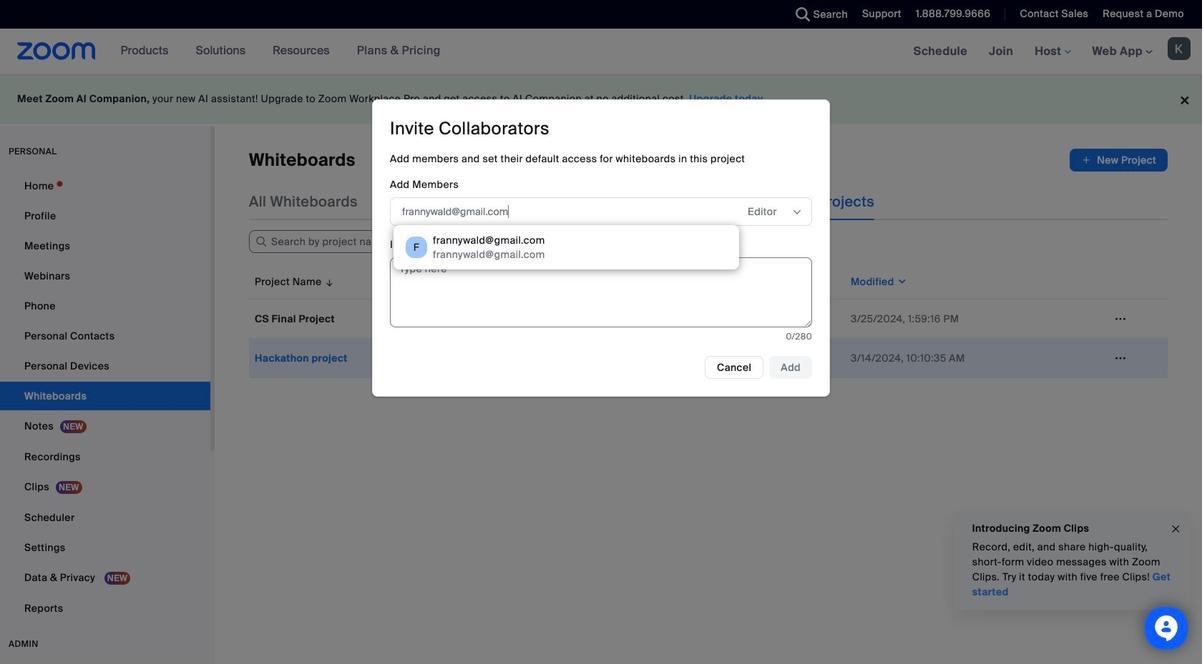 Task type: locate. For each thing, give the bounding box(es) containing it.
heading
[[390, 118, 550, 140]]

1 vertical spatial edit project image
[[1109, 352, 1132, 365]]

dialog
[[372, 100, 830, 397]]

1 edit project image from the top
[[1109, 313, 1132, 326]]

meetings navigation
[[903, 29, 1202, 75]]

footer
[[0, 74, 1202, 124]]

show options image
[[791, 207, 803, 218]]

edit project image
[[1109, 313, 1132, 326], [1109, 352, 1132, 365]]

application
[[249, 265, 1168, 379]]

banner
[[0, 29, 1202, 75]]

close image
[[1170, 521, 1181, 538]]

0 vertical spatial edit project image
[[1109, 313, 1132, 326]]



Task type: describe. For each thing, give the bounding box(es) containing it.
Search text field
[[249, 230, 421, 253]]

2 edit project image from the top
[[1109, 352, 1132, 365]]

tabs of all whiteboard page tab list
[[249, 183, 875, 220]]

personal menu menu
[[0, 172, 210, 625]]

arrow down image
[[322, 273, 335, 291]]

Invite Message (optional) text field
[[390, 258, 812, 328]]

Search by name or email, text field
[[402, 201, 718, 223]]

add image
[[1081, 153, 1091, 167]]

product information navigation
[[110, 29, 451, 74]]



Task type: vqa. For each thing, say whether or not it's contained in the screenshot.
arrow down icon
yes



